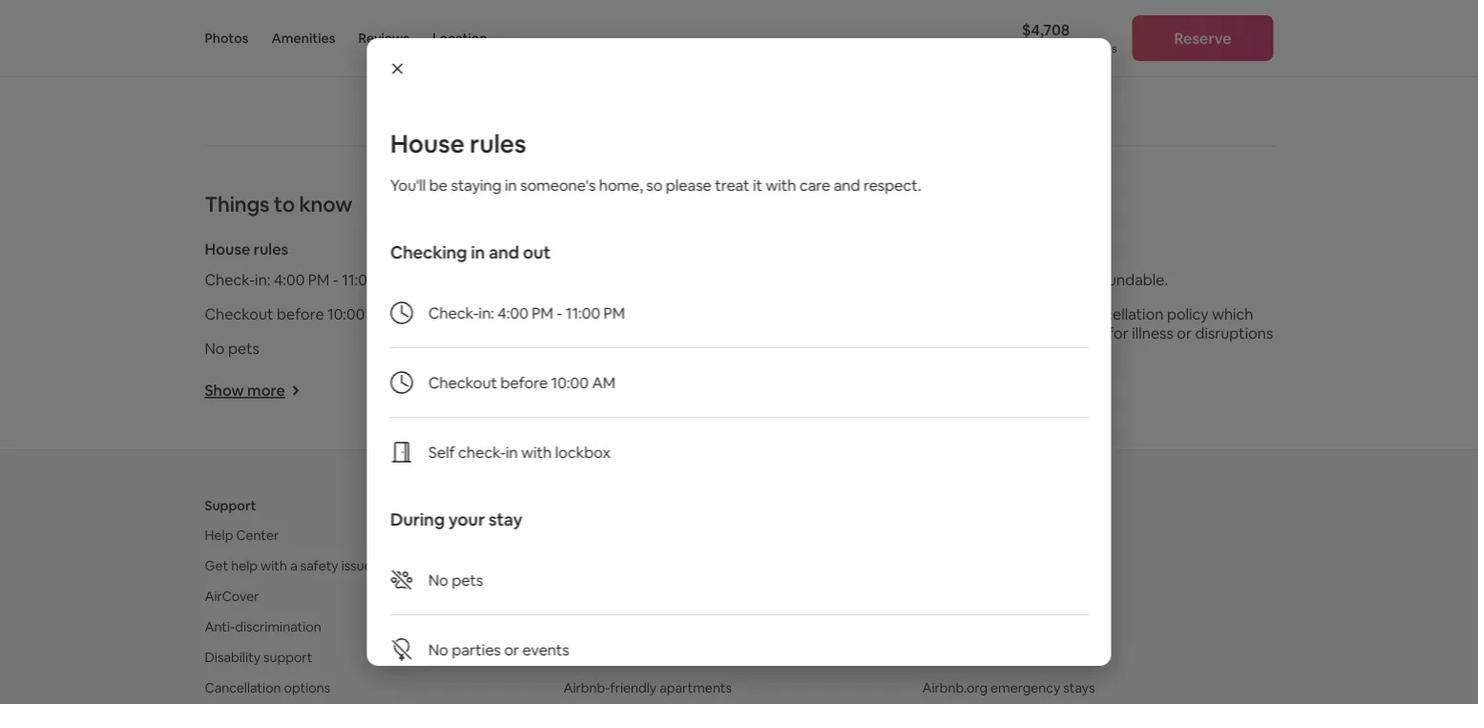 Task type: locate. For each thing, give the bounding box(es) containing it.
no pets
[[205, 339, 260, 358], [428, 570, 483, 590]]

1 horizontal spatial -
[[556, 303, 562, 323]]

review the host's full cancellation policy which applies even if you cancel for illness or disruptions caused by covid-19.
[[928, 304, 1274, 362]]

1 horizontal spatial 11:00
[[565, 303, 600, 323]]

1 vertical spatial with
[[521, 442, 551, 462]]

total
[[1022, 41, 1048, 56]]

pm up the smoke alarm
[[603, 303, 625, 323]]

- inside house rules "dialog"
[[556, 303, 562, 323]]

show more button
[[205, 381, 300, 400], [566, 381, 662, 400]]

or right illness
[[1177, 323, 1192, 343]]

reviews button
[[358, 0, 410, 76]]

19.
[[1055, 342, 1074, 362]]

1 vertical spatial -
[[556, 303, 562, 323]]

check-in: 4:00 pm - 11:00 pm down out
[[428, 303, 625, 323]]

0 vertical spatial no
[[205, 339, 225, 358]]

checkout before 10:00 am inside house rules "dialog"
[[428, 373, 615, 392]]

0 vertical spatial in:
[[255, 270, 271, 289]]

stays right emergency
[[1064, 679, 1095, 697]]

11:00
[[342, 270, 377, 289], [565, 303, 600, 323]]

house rules up the staying
[[390, 128, 526, 160]]

0 vertical spatial no pets
[[205, 339, 260, 358]]

0 horizontal spatial stays
[[416, 45, 453, 64]]

1 horizontal spatial are
[[569, 22, 592, 41]]

check-in: 4:00 pm - 11:00 pm down know
[[205, 270, 401, 289]]

0 vertical spatial for
[[456, 45, 476, 64]]

support
[[205, 497, 256, 514]]

or inside house rules "dialog"
[[504, 640, 519, 660]]

house for you'll
[[390, 128, 464, 160]]

are
[[287, 22, 310, 41], [569, 22, 592, 41]]

and right care
[[833, 175, 860, 195]]

no
[[205, 339, 225, 358], [428, 570, 448, 590], [428, 640, 448, 660]]

0 horizontal spatial pets
[[228, 339, 260, 358]]

1 vertical spatial checkout
[[428, 373, 497, 392]]

0 vertical spatial rules
[[469, 128, 526, 160]]

1 horizontal spatial alarm
[[696, 304, 735, 324]]

to inside superhosts are experienced, highly rated hosts who are committed to providing great stays for guests.
[[287, 45, 302, 64]]

your
[[448, 509, 485, 531]]

0 horizontal spatial before
[[277, 304, 324, 324]]

help center link
[[205, 527, 279, 544]]

0 horizontal spatial am
[[368, 304, 392, 324]]

1 horizontal spatial checkout
[[428, 373, 497, 392]]

checkout inside house rules "dialog"
[[428, 373, 497, 392]]

4:00 down things to know at top
[[274, 270, 305, 289]]

1 vertical spatial 11:00
[[565, 303, 600, 323]]

with left "a"
[[261, 557, 287, 574]]

1 horizontal spatial show more
[[566, 381, 647, 400]]

am inside house rules "dialog"
[[592, 373, 615, 392]]

0 horizontal spatial and
[[488, 241, 519, 264]]

1 vertical spatial in
[[471, 241, 485, 264]]

-
[[333, 270, 339, 289], [556, 303, 562, 323]]

am
[[368, 304, 392, 324], [592, 373, 615, 392]]

is
[[1042, 270, 1052, 289]]

this reservation is non-refundable.
[[928, 270, 1168, 289]]

cancellation options link
[[205, 679, 330, 697]]

in:
[[255, 270, 271, 289], [478, 303, 494, 323]]

great
[[375, 45, 413, 64]]

1 vertical spatial 4:00
[[497, 303, 528, 323]]

in right checking
[[471, 241, 485, 264]]

2 more from the left
[[609, 381, 647, 400]]

apartments
[[660, 679, 732, 697]]

reviews
[[358, 30, 410, 47]]

1 horizontal spatial in:
[[478, 303, 494, 323]]

in: inside house rules "dialog"
[[478, 303, 494, 323]]

1 vertical spatial pets
[[451, 570, 483, 590]]

for left illness
[[1108, 323, 1129, 343]]

0 vertical spatial 11:00
[[342, 270, 377, 289]]

airbnb-friendly apartments
[[564, 679, 732, 697]]

0 vertical spatial check-
[[205, 270, 255, 289]]

safety
[[300, 557, 339, 574]]

and left out
[[488, 241, 519, 264]]

11:00 inside house rules "dialog"
[[565, 303, 600, 323]]

11:00 down know
[[342, 270, 377, 289]]

0 vertical spatial house rules
[[390, 128, 526, 160]]

1 horizontal spatial or
[[1177, 323, 1192, 343]]

with left 'lockbox'
[[521, 442, 551, 462]]

2 vertical spatial before
[[500, 373, 547, 392]]

location
[[433, 30, 487, 47]]

2 show from the left
[[566, 381, 605, 400]]

review
[[928, 304, 977, 324]]

1 vertical spatial check-in: 4:00 pm - 11:00 pm
[[428, 303, 625, 323]]

with right it
[[765, 175, 796, 195]]

rules
[[469, 128, 526, 160], [254, 239, 288, 259]]

pm down know
[[308, 270, 330, 289]]

are up the providing
[[287, 22, 310, 41]]

check- down the things
[[205, 270, 255, 289]]

full
[[1055, 304, 1076, 324]]

0 horizontal spatial checkout before 10:00 am
[[205, 304, 392, 324]]

someone's
[[520, 175, 595, 195]]

issue
[[341, 557, 372, 574]]

1 vertical spatial no
[[428, 570, 448, 590]]

1 horizontal spatial no pets
[[428, 570, 483, 590]]

- left carbon
[[556, 303, 562, 323]]

which
[[1212, 304, 1254, 324]]

0 horizontal spatial check-
[[205, 270, 255, 289]]

am down the smoke alarm
[[592, 373, 615, 392]]

know
[[299, 191, 352, 218]]

1 vertical spatial alarm
[[617, 339, 657, 358]]

smoke alarm
[[566, 339, 657, 358]]

0 horizontal spatial alarm
[[617, 339, 657, 358]]

1 horizontal spatial pets
[[451, 570, 483, 590]]

1 vertical spatial 10:00
[[551, 373, 588, 392]]

rules down things to know at top
[[254, 239, 288, 259]]

before
[[1051, 41, 1086, 56], [277, 304, 324, 324], [500, 373, 547, 392]]

carbon monoxide alarm
[[566, 304, 735, 324]]

0 horizontal spatial with
[[261, 557, 287, 574]]

0 horizontal spatial 10:00
[[327, 304, 365, 324]]

are right who
[[569, 22, 592, 41]]

0 vertical spatial to
[[287, 45, 302, 64]]

pm left carbon
[[531, 303, 553, 323]]

1 vertical spatial for
[[1108, 323, 1129, 343]]

or left events
[[504, 640, 519, 660]]

disability support link
[[205, 649, 313, 666]]

0 horizontal spatial house
[[205, 239, 250, 259]]

0 horizontal spatial show
[[205, 381, 244, 400]]

things
[[205, 191, 269, 218]]

0 vertical spatial or
[[1177, 323, 1192, 343]]

0 horizontal spatial rules
[[254, 239, 288, 259]]

4:00
[[274, 270, 305, 289], [497, 303, 528, 323]]

0 horizontal spatial show more button
[[205, 381, 300, 400]]

1 horizontal spatial am
[[592, 373, 615, 392]]

alarm right the monoxide
[[696, 304, 735, 324]]

show
[[205, 381, 244, 400], [566, 381, 605, 400]]

0 vertical spatial 4:00
[[274, 270, 305, 289]]

1 horizontal spatial show more button
[[566, 381, 662, 400]]

reservation
[[959, 270, 1039, 289]]

1 horizontal spatial and
[[833, 175, 860, 195]]

so
[[646, 175, 662, 195]]

1 vertical spatial checkout before 10:00 am
[[428, 373, 615, 392]]

hosting responsibly link
[[564, 649, 685, 666]]

anti-discrimination
[[205, 618, 321, 635]]

house rules inside "dialog"
[[390, 128, 526, 160]]

1 horizontal spatial house
[[390, 128, 464, 160]]

pm
[[308, 270, 330, 289], [380, 270, 401, 289], [531, 303, 553, 323], [603, 303, 625, 323]]

0 horizontal spatial house rules
[[205, 239, 288, 259]]

$4,708
[[1022, 20, 1070, 39]]

no parties or events
[[428, 640, 569, 660]]

check- inside house rules "dialog"
[[428, 303, 478, 323]]

rules inside "dialog"
[[469, 128, 526, 160]]

check- down checking in and out
[[428, 303, 478, 323]]

1 horizontal spatial checkout before 10:00 am
[[428, 373, 615, 392]]

house inside "dialog"
[[390, 128, 464, 160]]

4:00 down out
[[497, 303, 528, 323]]

superhosts are experienced, highly rated hosts who are committed to providing great stays for guests.
[[205, 22, 592, 64]]

2 horizontal spatial before
[[1051, 41, 1086, 56]]

1 horizontal spatial 4:00
[[497, 303, 528, 323]]

house up be
[[390, 128, 464, 160]]

1 horizontal spatial show
[[566, 381, 605, 400]]

house rules for be
[[390, 128, 526, 160]]

for
[[456, 45, 476, 64], [1108, 323, 1129, 343]]

1 horizontal spatial stays
[[1064, 679, 1095, 697]]

check-in: 4:00 pm - 11:00 pm inside house rules "dialog"
[[428, 303, 625, 323]]

0 horizontal spatial for
[[456, 45, 476, 64]]

in: down things to know at top
[[255, 270, 271, 289]]

you'll be staying in someone's home, so please treat it with care and respect.
[[390, 175, 921, 195]]

hosting
[[564, 649, 612, 666]]

1 vertical spatial in:
[[478, 303, 494, 323]]

house down the things
[[205, 239, 250, 259]]

disability
[[205, 649, 261, 666]]

checkout
[[205, 304, 273, 324], [428, 373, 497, 392]]

0 horizontal spatial 4:00
[[274, 270, 305, 289]]

1 horizontal spatial more
[[609, 381, 647, 400]]

stays inside superhosts are experienced, highly rated hosts who are committed to providing great stays for guests.
[[416, 45, 453, 64]]

1 horizontal spatial check-in: 4:00 pm - 11:00 pm
[[428, 303, 625, 323]]

0 vertical spatial and
[[833, 175, 860, 195]]

0 horizontal spatial checkout
[[205, 304, 273, 324]]

1 horizontal spatial for
[[1108, 323, 1129, 343]]

staying
[[451, 175, 501, 195]]

get
[[205, 557, 228, 574]]

1 are from the left
[[287, 22, 310, 41]]

house rules
[[390, 128, 526, 160], [205, 239, 288, 259]]

alarm down carbon monoxide alarm
[[617, 339, 657, 358]]

11:00 up smoke
[[565, 303, 600, 323]]

check-
[[205, 270, 255, 289], [428, 303, 478, 323]]

house rules for in:
[[205, 239, 288, 259]]

in up the "stay"
[[505, 442, 518, 462]]

1 horizontal spatial house rules
[[390, 128, 526, 160]]

check-in: 4:00 pm - 11:00 pm
[[205, 270, 401, 289], [428, 303, 625, 323]]

with
[[765, 175, 796, 195], [521, 442, 551, 462], [261, 557, 287, 574]]

help center
[[205, 527, 279, 544]]

rules up the staying
[[469, 128, 526, 160]]

am down checking
[[368, 304, 392, 324]]

0 vertical spatial before
[[1051, 41, 1086, 56]]

0 horizontal spatial are
[[287, 22, 310, 41]]

4:00 inside house rules "dialog"
[[497, 303, 528, 323]]

2 vertical spatial with
[[261, 557, 287, 574]]

for down 'rated'
[[456, 45, 476, 64]]

- down know
[[333, 270, 339, 289]]

events
[[522, 640, 569, 660]]

0 horizontal spatial check-in: 4:00 pm - 11:00 pm
[[205, 270, 401, 289]]

1 vertical spatial and
[[488, 241, 519, 264]]

stays down highly
[[416, 45, 453, 64]]

2 horizontal spatial with
[[765, 175, 796, 195]]

1 vertical spatial house
[[205, 239, 250, 259]]

house rules down the things
[[205, 239, 288, 259]]

help
[[205, 527, 233, 544]]

disruptions
[[1195, 323, 1274, 343]]

0 horizontal spatial or
[[504, 640, 519, 660]]

0 horizontal spatial more
[[247, 381, 285, 400]]

refundable.
[[1088, 270, 1168, 289]]

treat
[[715, 175, 749, 195]]

0 horizontal spatial 11:00
[[342, 270, 377, 289]]

1 vertical spatial check-
[[428, 303, 478, 323]]

0 horizontal spatial in:
[[255, 270, 271, 289]]

in: down checking in and out
[[478, 303, 494, 323]]

to left the providing
[[287, 45, 302, 64]]

1 horizontal spatial with
[[521, 442, 551, 462]]

out
[[522, 241, 550, 264]]

1 horizontal spatial 10:00
[[551, 373, 588, 392]]

taxes
[[1089, 41, 1117, 56]]

0 horizontal spatial show more
[[205, 381, 285, 400]]

house
[[390, 128, 464, 160], [205, 239, 250, 259]]

house rules dialog
[[367, 38, 1111, 704]]

house for check-
[[205, 239, 250, 259]]

options
[[284, 679, 330, 697]]

pets inside house rules "dialog"
[[451, 570, 483, 590]]

superhosts
[[205, 22, 284, 41]]

rated
[[453, 22, 491, 41]]

in right the staying
[[504, 175, 517, 195]]

anti-discrimination link
[[205, 618, 321, 635]]

0 vertical spatial house
[[390, 128, 464, 160]]

or
[[1177, 323, 1192, 343], [504, 640, 519, 660]]

1 vertical spatial house rules
[[205, 239, 288, 259]]

you'll
[[390, 175, 426, 195]]

1 vertical spatial no pets
[[428, 570, 483, 590]]

1 vertical spatial rules
[[254, 239, 288, 259]]

0 horizontal spatial -
[[333, 270, 339, 289]]

to left know
[[274, 191, 295, 218]]



Task type: describe. For each thing, give the bounding box(es) containing it.
disability support
[[205, 649, 313, 666]]

host's
[[1008, 304, 1051, 324]]

0 vertical spatial checkout before 10:00 am
[[205, 304, 392, 324]]

center
[[236, 527, 279, 544]]

responsibly
[[615, 649, 685, 666]]

please
[[666, 175, 711, 195]]

home,
[[599, 175, 643, 195]]

before inside house rules "dialog"
[[500, 373, 547, 392]]

1 vertical spatial to
[[274, 191, 295, 218]]

2 are from the left
[[569, 22, 592, 41]]

cancel
[[1059, 323, 1105, 343]]

the
[[981, 304, 1005, 324]]

for inside superhosts are experienced, highly rated hosts who are committed to providing great stays for guests.
[[456, 45, 476, 64]]

things to know
[[205, 191, 352, 218]]

reserve
[[1174, 28, 1232, 48]]

forum
[[639, 618, 676, 635]]

0 vertical spatial in
[[504, 175, 517, 195]]

lockbox
[[555, 442, 610, 462]]

1 show more from the left
[[205, 381, 285, 400]]

airbnb-friendly apartments link
[[564, 679, 732, 697]]

0 horizontal spatial no pets
[[205, 339, 260, 358]]

0 vertical spatial am
[[368, 304, 392, 324]]

amenities
[[272, 30, 335, 47]]

help
[[231, 557, 258, 574]]

discrimination
[[235, 618, 321, 635]]

by
[[981, 342, 999, 362]]

policy
[[1167, 304, 1209, 324]]

you
[[1030, 323, 1056, 343]]

airbnb-
[[564, 679, 610, 697]]

1 vertical spatial stays
[[1064, 679, 1095, 697]]

carbon
[[566, 304, 619, 324]]

friendly
[[610, 679, 657, 697]]

hosting responsibly
[[564, 649, 685, 666]]

check-
[[458, 442, 505, 462]]

stay
[[488, 509, 522, 531]]

amenities button
[[272, 0, 335, 76]]

photos
[[205, 30, 249, 47]]

non-
[[1056, 270, 1088, 289]]

2 vertical spatial no
[[428, 640, 448, 660]]

covid-
[[1002, 342, 1055, 362]]

2 vertical spatial in
[[505, 442, 518, 462]]

if
[[1018, 323, 1027, 343]]

0 vertical spatial check-in: 4:00 pm - 11:00 pm
[[205, 270, 401, 289]]

committed
[[205, 45, 284, 64]]

monoxide
[[622, 304, 692, 324]]

during
[[390, 509, 444, 531]]

parties
[[451, 640, 501, 660]]

anti-
[[205, 618, 235, 635]]

self check-in with lockbox
[[428, 442, 610, 462]]

or inside review the host's full cancellation policy which applies even if you cancel for illness or disruptions caused by covid-19.
[[1177, 323, 1192, 343]]

smoke
[[566, 339, 614, 358]]

0 vertical spatial 10:00
[[327, 304, 365, 324]]

0 vertical spatial -
[[333, 270, 339, 289]]

respect.
[[863, 175, 921, 195]]

during your stay
[[390, 509, 522, 531]]

no pets inside house rules "dialog"
[[428, 570, 483, 590]]

this
[[928, 270, 956, 289]]

even
[[981, 323, 1015, 343]]

highly
[[408, 22, 450, 41]]

location button
[[433, 0, 487, 76]]

care
[[799, 175, 830, 195]]

1 show more button from the left
[[205, 381, 300, 400]]

2 show more button from the left
[[566, 381, 662, 400]]

community
[[564, 618, 636, 635]]

photos button
[[205, 0, 249, 76]]

be
[[429, 175, 447, 195]]

reserve button
[[1132, 15, 1274, 61]]

guests.
[[480, 45, 530, 64]]

$4,708 total before taxes
[[1022, 20, 1117, 56]]

get help with a safety issue link
[[205, 557, 372, 574]]

airbnb.org emergency stays link
[[922, 679, 1095, 697]]

self
[[428, 442, 455, 462]]

checking in and out
[[390, 241, 550, 264]]

1 vertical spatial before
[[277, 304, 324, 324]]

2 show more from the left
[[566, 381, 647, 400]]

applies
[[928, 323, 977, 343]]

providing
[[306, 45, 372, 64]]

cancellation
[[1079, 304, 1164, 324]]

cancellation options
[[205, 679, 330, 697]]

who
[[536, 22, 566, 41]]

rules for 4:00
[[254, 239, 288, 259]]

airbnb.org emergency stays
[[922, 679, 1095, 697]]

10:00 inside house rules "dialog"
[[551, 373, 588, 392]]

investors
[[922, 618, 978, 635]]

1 show from the left
[[205, 381, 244, 400]]

it
[[753, 175, 762, 195]]

0 vertical spatial with
[[765, 175, 796, 195]]

0 vertical spatial alarm
[[696, 304, 735, 324]]

rules for staying
[[469, 128, 526, 160]]

before inside $4,708 total before taxes
[[1051, 41, 1086, 56]]

for inside review the host's full cancellation policy which applies even if you cancel for illness or disruptions caused by covid-19.
[[1108, 323, 1129, 343]]

support
[[263, 649, 313, 666]]

1 more from the left
[[247, 381, 285, 400]]

pm down checking
[[380, 270, 401, 289]]



Task type: vqa. For each thing, say whether or not it's contained in the screenshot.
the top to
yes



